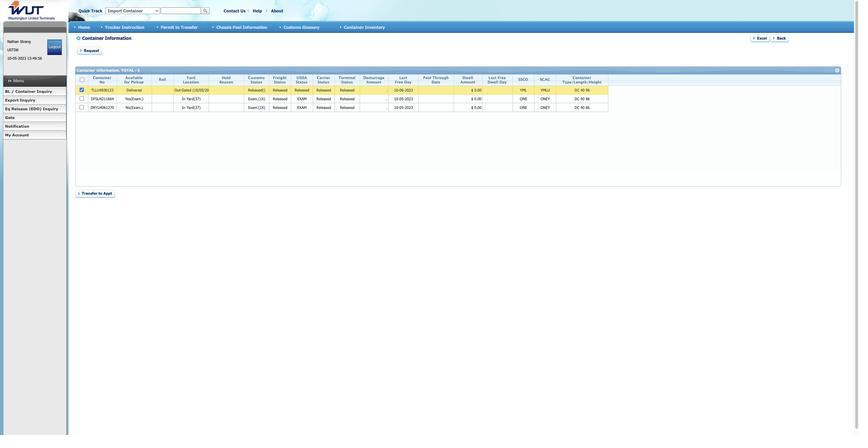 Task type: describe. For each thing, give the bounding box(es) containing it.
help
[[253, 8, 262, 13]]

customs
[[284, 25, 301, 29]]

eq
[[5, 107, 10, 111]]

ustiw
[[7, 48, 19, 52]]

chassis
[[216, 25, 232, 29]]

trucker instruction
[[105, 25, 144, 29]]

trucker
[[105, 25, 121, 29]]

account
[[12, 133, 29, 137]]

about link
[[271, 8, 283, 13]]

permit
[[161, 25, 174, 29]]

contact us link
[[224, 8, 246, 13]]

contact
[[224, 8, 239, 13]]

quick
[[79, 8, 90, 13]]

0 vertical spatial container
[[344, 25, 364, 29]]

bl
[[5, 89, 10, 94]]

inquiry for (edo)
[[43, 107, 58, 111]]

bl / container inquiry
[[5, 89, 52, 94]]

track
[[91, 8, 102, 13]]

instruction
[[122, 25, 144, 29]]

permit to transfer
[[161, 25, 198, 29]]

quick track
[[79, 8, 102, 13]]

export inquiry link
[[3, 96, 66, 105]]

my account link
[[3, 131, 66, 140]]

my account
[[5, 133, 29, 137]]

information
[[243, 25, 267, 29]]

customs glossary
[[284, 25, 319, 29]]



Task type: vqa. For each thing, say whether or not it's contained in the screenshot.
10:00:45
no



Task type: locate. For each thing, give the bounding box(es) containing it.
nathan strang
[[7, 39, 31, 44]]

/
[[11, 89, 14, 94]]

help link
[[253, 8, 262, 13]]

inquiry inside the bl / container inquiry link
[[37, 89, 52, 94]]

home
[[78, 25, 90, 29]]

about
[[271, 8, 283, 13]]

container up export inquiry
[[15, 89, 35, 94]]

strang
[[20, 39, 31, 44]]

release
[[11, 107, 28, 111]]

login image
[[47, 40, 62, 55]]

bl / container inquiry link
[[3, 87, 66, 96]]

notification link
[[3, 122, 66, 131]]

eq release (edo) inquiry link
[[3, 105, 66, 113]]

0 vertical spatial inquiry
[[37, 89, 52, 94]]

inquiry
[[37, 89, 52, 94], [20, 98, 35, 102], [43, 107, 58, 111]]

inquiry for container
[[37, 89, 52, 94]]

gate
[[5, 115, 15, 120]]

contact us
[[224, 8, 246, 13]]

10-05-2023 13:49:56
[[7, 56, 42, 60]]

container
[[344, 25, 364, 29], [15, 89, 35, 94]]

transfer
[[181, 25, 198, 29]]

None text field
[[161, 7, 201, 14]]

inquiry down bl / container inquiry
[[20, 98, 35, 102]]

13:49:56
[[27, 56, 42, 60]]

container left inventory
[[344, 25, 364, 29]]

inquiry inside export inquiry link
[[20, 98, 35, 102]]

1 vertical spatial inquiry
[[20, 98, 35, 102]]

eq release (edo) inquiry
[[5, 107, 58, 111]]

inquiry up export inquiry link
[[37, 89, 52, 94]]

chassis pool information
[[216, 25, 267, 29]]

2023
[[18, 56, 26, 60]]

to
[[175, 25, 180, 29]]

gate link
[[3, 113, 66, 122]]

1 vertical spatial container
[[15, 89, 35, 94]]

1 horizontal spatial container
[[344, 25, 364, 29]]

notification
[[5, 124, 29, 129]]

0 horizontal spatial container
[[15, 89, 35, 94]]

2 vertical spatial inquiry
[[43, 107, 58, 111]]

nathan
[[7, 39, 19, 44]]

inquiry inside eq release (edo) inquiry link
[[43, 107, 58, 111]]

05-
[[13, 56, 18, 60]]

(edo)
[[29, 107, 42, 111]]

container inventory
[[344, 25, 385, 29]]

10-
[[7, 56, 13, 60]]

us
[[240, 8, 246, 13]]

inventory
[[365, 25, 385, 29]]

my
[[5, 133, 11, 137]]

pool
[[233, 25, 242, 29]]

glossary
[[302, 25, 319, 29]]

inquiry right (edo)
[[43, 107, 58, 111]]

export inquiry
[[5, 98, 35, 102]]

export
[[5, 98, 19, 102]]



